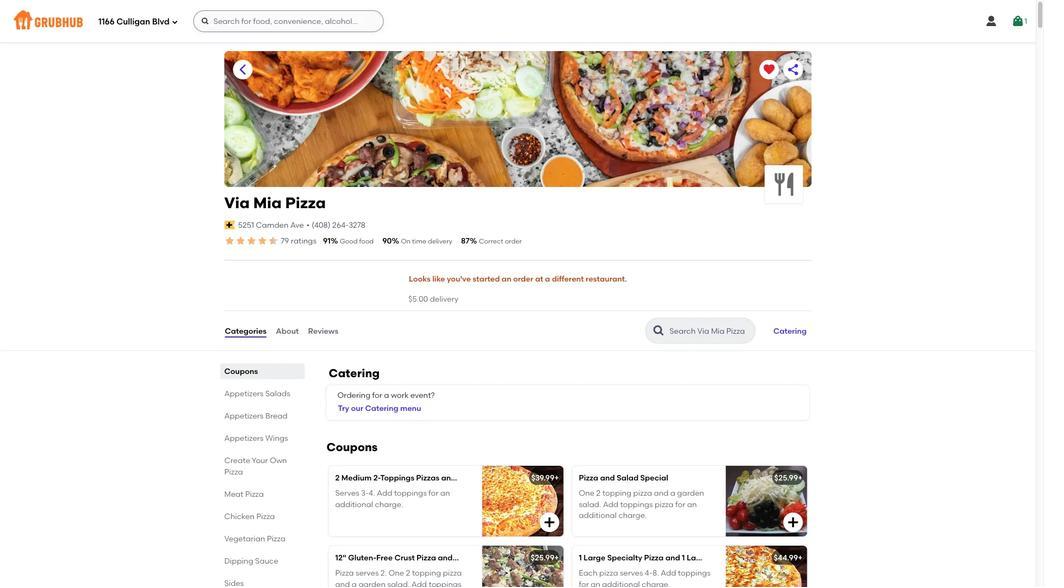 Task type: describe. For each thing, give the bounding box(es) containing it.
reviews button
[[308, 311, 339, 350]]

for inside each pizza serves 4-8. add toppings for an additional charge.
[[579, 580, 589, 587]]

try
[[338, 404, 349, 413]]

specialty
[[607, 553, 642, 562]]

catering button
[[768, 319, 812, 343]]

2 medium 2-toppings pizzas and one 2 liter soda
[[335, 473, 519, 483]]

own
[[270, 456, 287, 465]]

appetizers salads
[[224, 389, 290, 398]]

via
[[224, 194, 250, 212]]

chicken pizza
[[224, 512, 275, 521]]

additional inside each pizza serves 4-8. add toppings for an additional charge.
[[602, 580, 640, 587]]

+ for 12" gluten-free crust pizza and salad special
[[554, 553, 559, 562]]

ordering
[[337, 390, 370, 400]]

5251
[[238, 220, 254, 230]]

dipping sauce
[[224, 557, 278, 566]]

pizza inside pizza serves 2. one 2 topping pizza and a garden salad. add topping
[[443, 569, 462, 578]]

catering inside button
[[773, 326, 807, 335]]

one inside one 2 topping pizza and a garden salad. add toppings pizza for an additional charge.
[[579, 489, 594, 498]]

saved restaurant button
[[759, 60, 779, 79]]

and right pizzas in the bottom of the page
[[441, 473, 456, 483]]

an inside button
[[502, 274, 511, 284]]

0 horizontal spatial svg image
[[172, 19, 178, 25]]

via mia pizza
[[224, 194, 326, 212]]

pizza up •
[[285, 194, 326, 212]]

add inside each pizza serves 4-8. add toppings for an additional charge.
[[661, 569, 676, 578]]

5251 camden ave button
[[237, 219, 304, 231]]

4-
[[645, 569, 652, 578]]

you've
[[447, 274, 471, 284]]

your
[[252, 456, 268, 465]]

and up one 2 topping pizza and a garden salad. add toppings pizza for an additional charge.
[[600, 473, 615, 483]]

2-
[[373, 473, 380, 483]]

0 vertical spatial delivery
[[428, 237, 452, 245]]

mia
[[253, 194, 282, 212]]

ave
[[290, 220, 304, 230]]

pizzas
[[416, 473, 439, 483]]

1 large specialty pizza and 1 large single topping pizza
[[579, 553, 787, 562]]

charge. inside serves 3-4. add toppings for an additional charge.
[[375, 500, 403, 509]]

1 for 1
[[1024, 17, 1027, 26]]

categories
[[225, 326, 267, 335]]

12"
[[335, 553, 346, 562]]

1 vertical spatial catering
[[329, 366, 380, 380]]

Search Via Mia Pizza search field
[[668, 326, 752, 336]]

79
[[281, 236, 289, 246]]

1166
[[98, 17, 115, 27]]

meat pizza tab
[[224, 489, 300, 500]]

and inside pizza serves 2. one 2 topping pizza and a garden salad. add topping
[[335, 580, 350, 587]]

3-
[[361, 489, 369, 498]]

79 ratings
[[281, 236, 317, 246]]

different
[[552, 274, 584, 284]]

correct order
[[479, 237, 522, 245]]

a inside ordering for a work event? try our catering menu
[[384, 390, 389, 400]]

add inside one 2 topping pizza and a garden salad. add toppings pizza for an additional charge.
[[603, 500, 618, 509]]

•
[[307, 220, 310, 230]]

via mia pizza logo image
[[765, 165, 803, 203]]

1 horizontal spatial svg image
[[201, 17, 210, 26]]

2 inside one 2 topping pizza and a garden salad. add toppings pizza for an additional charge.
[[596, 489, 601, 498]]

an inside each pizza serves 4-8. add toppings for an additional charge.
[[591, 580, 600, 587]]

serves 3-4. add toppings for an additional charge.
[[335, 489, 450, 509]]

pizza up 8.
[[644, 553, 664, 562]]

1 button
[[1011, 11, 1027, 31]]

vegetarian
[[224, 534, 265, 544]]

add inside pizza serves 2. one 2 topping pizza and a garden salad. add topping
[[411, 580, 427, 587]]

additional inside serves 3-4. add toppings for an additional charge.
[[335, 500, 373, 509]]

coupons inside tab
[[224, 367, 258, 376]]

correct
[[479, 237, 503, 245]]

dipping
[[224, 557, 253, 566]]

0 horizontal spatial salad
[[454, 553, 476, 562]]

2 large from the left
[[687, 553, 708, 562]]

2 horizontal spatial svg image
[[543, 516, 556, 529]]

0 vertical spatial order
[[505, 237, 522, 245]]

$44.99 +
[[774, 553, 803, 562]]

1 for 1 large specialty pizza and 1 large single topping pizza
[[579, 553, 582, 562]]

svg image inside 1 'button'
[[1011, 15, 1024, 28]]

charge. inside one 2 topping pizza and a garden salad. add toppings pizza for an additional charge.
[[618, 511, 647, 520]]

share icon image
[[787, 63, 800, 76]]

coupons tab
[[224, 366, 300, 377]]

$39.99
[[531, 473, 554, 483]]

appetizers salads tab
[[224, 388, 300, 399]]

one 2 topping pizza and a garden salad. add toppings pizza for an additional charge.
[[579, 489, 704, 520]]

appetizers wings tab
[[224, 433, 300, 444]]

2 medium 2-toppings pizzas and one 2 liter soda image
[[482, 466, 564, 537]]

12" gluten-free crust pizza and salad special
[[335, 553, 506, 562]]

pizza right crust in the left bottom of the page
[[417, 553, 436, 562]]

camden
[[256, 220, 288, 230]]

ordering for a work event? try our catering menu
[[337, 390, 435, 413]]

like
[[432, 274, 445, 284]]

2.
[[381, 569, 387, 578]]

12" gluten-free crust pizza and salad special image
[[482, 546, 564, 587]]

ratings
[[291, 236, 317, 246]]

pizza and salad special image
[[726, 466, 807, 537]]

0 vertical spatial one
[[458, 473, 473, 483]]

wings
[[265, 434, 288, 443]]

$25.99 for pizza serves 2. one 2 topping pizza and a garden salad. add topping
[[531, 553, 554, 562]]

$5.00 delivery
[[408, 294, 458, 303]]

$5.00
[[408, 294, 428, 303]]

vegetarian pizza
[[224, 534, 285, 544]]

topping inside one 2 topping pizza and a garden salad. add toppings pizza for an additional charge.
[[602, 489, 631, 498]]

serves
[[335, 489, 359, 498]]

meat pizza
[[224, 490, 264, 499]]

toppings inside one 2 topping pizza and a garden salad. add toppings pizza for an additional charge.
[[620, 500, 653, 509]]

+ for 1 large specialty pizza and 1 large single topping pizza
[[798, 553, 803, 562]]

try our catering menu button
[[333, 396, 426, 420]]

at
[[535, 274, 543, 284]]

pizza right $39.99 +
[[579, 473, 598, 483]]

search icon image
[[652, 324, 665, 337]]

pizza right the topping
[[767, 553, 787, 562]]

dipping sauce tab
[[224, 555, 300, 567]]

create your own pizza tab
[[224, 455, 300, 478]]

1166 culligan blvd
[[98, 17, 169, 27]]

chicken
[[224, 512, 255, 521]]

0 horizontal spatial special
[[478, 553, 506, 562]]

menu
[[400, 404, 421, 413]]

• (408) 264-3278
[[307, 220, 365, 230]]

2 up serves
[[335, 473, 340, 483]]

appetizers wings
[[224, 434, 288, 443]]

topping
[[735, 553, 765, 562]]

chicken pizza tab
[[224, 511, 300, 522]]

looks like you've started an order at a different restaurant.
[[409, 274, 627, 284]]

on time delivery
[[401, 237, 452, 245]]

pizza inside create your own pizza
[[224, 467, 243, 477]]

about button
[[275, 311, 299, 350]]

free
[[376, 553, 393, 562]]



Task type: locate. For each thing, give the bounding box(es) containing it.
0 horizontal spatial one
[[389, 569, 404, 578]]

order
[[505, 237, 522, 245], [513, 274, 533, 284]]

+
[[554, 473, 559, 483], [798, 473, 803, 483], [554, 553, 559, 562], [798, 553, 803, 562]]

serves inside each pizza serves 4-8. add toppings for an additional charge.
[[620, 569, 643, 578]]

+ for 2 medium 2-toppings pizzas and one 2 liter soda
[[554, 473, 559, 483]]

pizza serves 2. one 2 topping pizza and a garden salad. add topping
[[335, 569, 462, 587]]

additional down the specialty
[[602, 580, 640, 587]]

culligan
[[116, 17, 150, 27]]

star icon image
[[224, 235, 235, 246], [235, 235, 246, 246], [246, 235, 257, 246], [257, 235, 268, 246], [268, 235, 279, 246], [268, 235, 279, 246]]

0 horizontal spatial large
[[584, 553, 605, 562]]

garden
[[677, 489, 704, 498], [359, 580, 385, 587]]

liter
[[481, 473, 498, 483]]

0 vertical spatial topping
[[602, 489, 631, 498]]

and down pizza and salad special
[[654, 489, 669, 498]]

one right 2.
[[389, 569, 404, 578]]

0 vertical spatial additional
[[335, 500, 373, 509]]

serves
[[356, 569, 379, 578], [620, 569, 643, 578]]

$25.99 for one 2 topping pizza and a garden salad. add toppings pizza for an additional charge.
[[774, 473, 798, 483]]

sauce
[[255, 557, 278, 566]]

and right crust in the left bottom of the page
[[438, 553, 453, 562]]

an down each
[[591, 580, 600, 587]]

pizza inside tab
[[245, 490, 264, 499]]

1 large from the left
[[584, 553, 605, 562]]

$44.99
[[774, 553, 798, 562]]

looks
[[409, 274, 431, 284]]

toppings down 1 large specialty pizza and 1 large single topping pizza at bottom
[[678, 569, 711, 578]]

gluten-
[[348, 553, 376, 562]]

0 vertical spatial toppings
[[394, 489, 427, 498]]

work
[[391, 390, 409, 400]]

0 vertical spatial $25.99
[[774, 473, 798, 483]]

appetizers
[[224, 389, 263, 398], [224, 411, 263, 421], [224, 434, 263, 443]]

serves inside pizza serves 2. one 2 topping pizza and a garden salad. add topping
[[356, 569, 379, 578]]

2 horizontal spatial one
[[579, 489, 594, 498]]

salad. inside one 2 topping pizza and a garden salad. add toppings pizza for an additional charge.
[[579, 500, 601, 509]]

1 vertical spatial $25.99 +
[[531, 553, 559, 562]]

for down pizzas in the bottom of the page
[[429, 489, 439, 498]]

2 inside pizza serves 2. one 2 topping pizza and a garden salad. add topping
[[406, 569, 410, 578]]

2 vertical spatial toppings
[[678, 569, 711, 578]]

serves down gluten-
[[356, 569, 379, 578]]

2 vertical spatial one
[[389, 569, 404, 578]]

0 horizontal spatial 1
[[579, 553, 582, 562]]

salad
[[617, 473, 638, 483], [454, 553, 476, 562]]

crust
[[394, 553, 415, 562]]

delivery
[[428, 237, 452, 245], [430, 294, 458, 303]]

1 horizontal spatial garden
[[677, 489, 704, 498]]

1 vertical spatial garden
[[359, 580, 385, 587]]

each pizza serves 4-8. add toppings for an additional charge.
[[579, 569, 711, 587]]

and inside one 2 topping pizza and a garden salad. add toppings pizza for an additional charge.
[[654, 489, 669, 498]]

1 horizontal spatial $25.99
[[774, 473, 798, 483]]

1 vertical spatial charge.
[[618, 511, 647, 520]]

2 horizontal spatial toppings
[[678, 569, 711, 578]]

0 horizontal spatial $25.99 +
[[531, 553, 559, 562]]

about
[[276, 326, 299, 335]]

started
[[473, 274, 500, 284]]

a
[[545, 274, 550, 284], [384, 390, 389, 400], [670, 489, 675, 498], [352, 580, 357, 587]]

restaurant.
[[586, 274, 627, 284]]

pizza right meat
[[245, 490, 264, 499]]

our
[[351, 404, 363, 413]]

3 appetizers from the top
[[224, 434, 263, 443]]

create
[[224, 456, 250, 465]]

catering inside ordering for a work event? try our catering menu
[[365, 404, 398, 413]]

add right 4.
[[377, 489, 392, 498]]

topping down 12" gluten-free crust pizza and salad special
[[412, 569, 441, 578]]

0 vertical spatial catering
[[773, 326, 807, 335]]

2 appetizers from the top
[[224, 411, 263, 421]]

0 horizontal spatial salad.
[[387, 580, 410, 587]]

one left liter
[[458, 473, 473, 483]]

2 vertical spatial additional
[[602, 580, 640, 587]]

meat
[[224, 490, 243, 499]]

2 vertical spatial charge.
[[642, 580, 670, 587]]

charge. inside each pizza serves 4-8. add toppings for an additional charge.
[[642, 580, 670, 587]]

caret left icon image
[[236, 63, 249, 76]]

add right 8.
[[661, 569, 676, 578]]

additional inside one 2 topping pizza and a garden salad. add toppings pizza for an additional charge.
[[579, 511, 617, 520]]

topping down pizza and salad special
[[602, 489, 631, 498]]

264-
[[332, 220, 349, 230]]

bread
[[265, 411, 288, 421]]

0 vertical spatial salad
[[617, 473, 638, 483]]

8.
[[652, 569, 659, 578]]

2 vertical spatial appetizers
[[224, 434, 263, 443]]

event?
[[410, 390, 435, 400]]

1 vertical spatial topping
[[412, 569, 441, 578]]

toppings inside serves 3-4. add toppings for an additional charge.
[[394, 489, 427, 498]]

1 horizontal spatial coupons
[[327, 440, 378, 454]]

subscription pass image
[[224, 221, 235, 229]]

1 vertical spatial salad
[[454, 553, 476, 562]]

toppings
[[380, 473, 414, 483]]

pizza
[[285, 194, 326, 212], [224, 467, 243, 477], [579, 473, 598, 483], [245, 490, 264, 499], [256, 512, 275, 521], [267, 534, 285, 544], [417, 553, 436, 562], [644, 553, 664, 562], [767, 553, 787, 562], [335, 569, 354, 578]]

order left at
[[513, 274, 533, 284]]

one
[[458, 473, 473, 483], [579, 489, 594, 498], [389, 569, 404, 578]]

salad.
[[579, 500, 601, 509], [387, 580, 410, 587]]

pizza up sauce
[[267, 534, 285, 544]]

topping
[[602, 489, 631, 498], [412, 569, 441, 578]]

large
[[584, 553, 605, 562], [687, 553, 708, 562]]

garden inside one 2 topping pizza and a garden salad. add toppings pizza for an additional charge.
[[677, 489, 704, 498]]

0 vertical spatial charge.
[[375, 500, 403, 509]]

appetizers for appetizers bread
[[224, 411, 263, 421]]

Search for food, convenience, alcohol... search field
[[193, 10, 384, 32]]

0 horizontal spatial toppings
[[394, 489, 427, 498]]

$39.99 +
[[531, 473, 559, 483]]

tab
[[224, 578, 300, 587]]

additional down pizza and salad special
[[579, 511, 617, 520]]

1 large specialty pizza and 1 large single topping pizza image
[[726, 546, 807, 587]]

$25.99 + for garden
[[774, 473, 803, 483]]

1 horizontal spatial salad.
[[579, 500, 601, 509]]

1 vertical spatial salad.
[[387, 580, 410, 587]]

for inside serves 3-4. add toppings for an additional charge.
[[429, 489, 439, 498]]

garden inside pizza serves 2. one 2 topping pizza and a garden salad. add topping
[[359, 580, 385, 587]]

pizza inside pizza serves 2. one 2 topping pizza and a garden salad. add topping
[[335, 569, 354, 578]]

single
[[710, 553, 733, 562]]

4.
[[369, 489, 375, 498]]

appetizers up appetizers bread
[[224, 389, 263, 398]]

0 vertical spatial special
[[640, 473, 668, 483]]

coupons up the "appetizers salads"
[[224, 367, 258, 376]]

add down 12" gluten-free crust pizza and salad special
[[411, 580, 427, 587]]

1 horizontal spatial svg image
[[985, 15, 998, 28]]

soda
[[500, 473, 519, 483]]

charge. down pizza and salad special
[[618, 511, 647, 520]]

an down 2 medium 2-toppings pizzas and one 2 liter soda
[[440, 489, 450, 498]]

0 horizontal spatial serves
[[356, 569, 379, 578]]

pizza inside tab
[[256, 512, 275, 521]]

catering
[[773, 326, 807, 335], [329, 366, 380, 380], [365, 404, 398, 413]]

appetizers bread tab
[[224, 410, 300, 422]]

1 horizontal spatial $25.99 +
[[774, 473, 803, 483]]

serves down the specialty
[[620, 569, 643, 578]]

food
[[359, 237, 374, 245]]

charge. down 4.
[[375, 500, 403, 509]]

1 vertical spatial appetizers
[[224, 411, 263, 421]]

1 horizontal spatial 1
[[682, 553, 685, 562]]

toppings down pizza and salad special
[[620, 500, 653, 509]]

90
[[382, 236, 392, 246]]

toppings down toppings
[[394, 489, 427, 498]]

salad. down pizza and salad special
[[579, 500, 601, 509]]

87
[[461, 236, 470, 246]]

pizza down 12"
[[335, 569, 354, 578]]

91
[[323, 236, 331, 246]]

add down pizza and salad special
[[603, 500, 618, 509]]

large left the single
[[687, 553, 708, 562]]

large up each
[[584, 553, 605, 562]]

appetizers for appetizers salads
[[224, 389, 263, 398]]

and down 12"
[[335, 580, 350, 587]]

0 horizontal spatial coupons
[[224, 367, 258, 376]]

and up each pizza serves 4-8. add toppings for an additional charge.
[[665, 553, 680, 562]]

1 vertical spatial delivery
[[430, 294, 458, 303]]

svg image
[[201, 17, 210, 26], [172, 19, 178, 25], [543, 516, 556, 529]]

on
[[401, 237, 410, 245]]

1 horizontal spatial serves
[[620, 569, 643, 578]]

appetizers for appetizers wings
[[224, 434, 263, 443]]

each
[[579, 569, 597, 578]]

pizza inside each pizza serves 4-8. add toppings for an additional charge.
[[599, 569, 618, 578]]

additional down serves
[[335, 500, 373, 509]]

3278
[[349, 220, 365, 230]]

for down each
[[579, 580, 589, 587]]

1 horizontal spatial special
[[640, 473, 668, 483]]

for left work
[[372, 390, 382, 400]]

2
[[335, 473, 340, 483], [475, 473, 479, 483], [596, 489, 601, 498], [406, 569, 410, 578]]

0 horizontal spatial svg image
[[787, 516, 800, 529]]

(408) 264-3278 button
[[312, 220, 365, 231]]

an inside serves 3-4. add toppings for an additional charge.
[[440, 489, 450, 498]]

2 left liter
[[475, 473, 479, 483]]

1 horizontal spatial large
[[687, 553, 708, 562]]

pizza up vegetarian pizza tab
[[256, 512, 275, 521]]

pizza and salad special
[[579, 473, 668, 483]]

medium
[[341, 473, 372, 483]]

pizza down create
[[224, 467, 243, 477]]

a inside button
[[545, 274, 550, 284]]

2 down pizza and salad special
[[596, 489, 601, 498]]

for
[[372, 390, 382, 400], [429, 489, 439, 498], [675, 500, 685, 509], [579, 580, 589, 587]]

order inside button
[[513, 274, 533, 284]]

charge. down 8.
[[642, 580, 670, 587]]

topping inside pizza serves 2. one 2 topping pizza and a garden salad. add topping
[[412, 569, 441, 578]]

0 vertical spatial salad.
[[579, 500, 601, 509]]

0 horizontal spatial $25.99
[[531, 553, 554, 562]]

appetizers bread
[[224, 411, 288, 421]]

5251 camden ave
[[238, 220, 304, 230]]

delivery down like
[[430, 294, 458, 303]]

salad. down crust in the left bottom of the page
[[387, 580, 410, 587]]

a inside pizza serves 2. one 2 topping pizza and a garden salad. add topping
[[352, 580, 357, 587]]

$25.99 + for pizza
[[531, 553, 559, 562]]

0 vertical spatial coupons
[[224, 367, 258, 376]]

an inside one 2 topping pizza and a garden salad. add toppings pizza for an additional charge.
[[687, 500, 697, 509]]

svg image
[[985, 15, 998, 28], [1011, 15, 1024, 28], [787, 516, 800, 529]]

appetizers up appetizers wings
[[224, 411, 263, 421]]

coupons
[[224, 367, 258, 376], [327, 440, 378, 454]]

an up 1 large specialty pizza and 1 large single topping pizza at bottom
[[687, 500, 697, 509]]

saved restaurant image
[[763, 63, 776, 76]]

0 vertical spatial $25.99 +
[[774, 473, 803, 483]]

1 vertical spatial additional
[[579, 511, 617, 520]]

1 vertical spatial one
[[579, 489, 594, 498]]

1 horizontal spatial salad
[[617, 473, 638, 483]]

0 vertical spatial appetizers
[[224, 389, 263, 398]]

time
[[412, 237, 426, 245]]

one inside pizza serves 2. one 2 topping pizza and a garden salad. add topping
[[389, 569, 404, 578]]

charge.
[[375, 500, 403, 509], [618, 511, 647, 520], [642, 580, 670, 587]]

2 vertical spatial catering
[[365, 404, 398, 413]]

good food
[[340, 237, 374, 245]]

special
[[640, 473, 668, 483], [478, 553, 506, 562]]

looks like you've started an order at a different restaurant. button
[[408, 267, 627, 291]]

1 vertical spatial special
[[478, 553, 506, 562]]

an right started
[[502, 274, 511, 284]]

1 horizontal spatial toppings
[[620, 500, 653, 509]]

for inside one 2 topping pizza and a garden salad. add toppings pizza for an additional charge.
[[675, 500, 685, 509]]

1 inside 'button'
[[1024, 17, 1027, 26]]

one down pizza and salad special
[[579, 489, 594, 498]]

order right correct
[[505, 237, 522, 245]]

0 horizontal spatial topping
[[412, 569, 441, 578]]

+ for pizza and salad special
[[798, 473, 803, 483]]

toppings inside each pizza serves 4-8. add toppings for an additional charge.
[[678, 569, 711, 578]]

salad. inside pizza serves 2. one 2 topping pizza and a garden salad. add topping
[[387, 580, 410, 587]]

add inside serves 3-4. add toppings for an additional charge.
[[377, 489, 392, 498]]

1 appetizers from the top
[[224, 389, 263, 398]]

main navigation navigation
[[0, 0, 1036, 42]]

2 down crust in the left bottom of the page
[[406, 569, 410, 578]]

for up 1 large specialty pizza and 1 large single topping pizza at bottom
[[675, 500, 685, 509]]

0 horizontal spatial garden
[[359, 580, 385, 587]]

for inside ordering for a work event? try our catering menu
[[372, 390, 382, 400]]

categories button
[[224, 311, 267, 350]]

1 horizontal spatial topping
[[602, 489, 631, 498]]

2 horizontal spatial svg image
[[1011, 15, 1024, 28]]

1 horizontal spatial one
[[458, 473, 473, 483]]

blvd
[[152, 17, 169, 27]]

(408)
[[312, 220, 330, 230]]

and
[[441, 473, 456, 483], [600, 473, 615, 483], [654, 489, 669, 498], [438, 553, 453, 562], [665, 553, 680, 562], [335, 580, 350, 587]]

1 vertical spatial coupons
[[327, 440, 378, 454]]

1
[[1024, 17, 1027, 26], [579, 553, 582, 562], [682, 553, 685, 562]]

coupons up medium on the bottom left of the page
[[327, 440, 378, 454]]

1 serves from the left
[[356, 569, 379, 578]]

1 vertical spatial $25.99
[[531, 553, 554, 562]]

2 horizontal spatial 1
[[1024, 17, 1027, 26]]

a inside one 2 topping pizza and a garden salad. add toppings pizza for an additional charge.
[[670, 489, 675, 498]]

2 serves from the left
[[620, 569, 643, 578]]

vegetarian pizza tab
[[224, 533, 300, 545]]

appetizers up create
[[224, 434, 263, 443]]

delivery right time
[[428, 237, 452, 245]]

good
[[340, 237, 358, 245]]

1 vertical spatial order
[[513, 274, 533, 284]]

additional
[[335, 500, 373, 509], [579, 511, 617, 520], [602, 580, 640, 587]]

add
[[377, 489, 392, 498], [603, 500, 618, 509], [661, 569, 676, 578], [411, 580, 427, 587]]

1 vertical spatial toppings
[[620, 500, 653, 509]]

0 vertical spatial garden
[[677, 489, 704, 498]]



Task type: vqa. For each thing, say whether or not it's contained in the screenshot.
save this restaurant "BUTTON" for burger king logo
no



